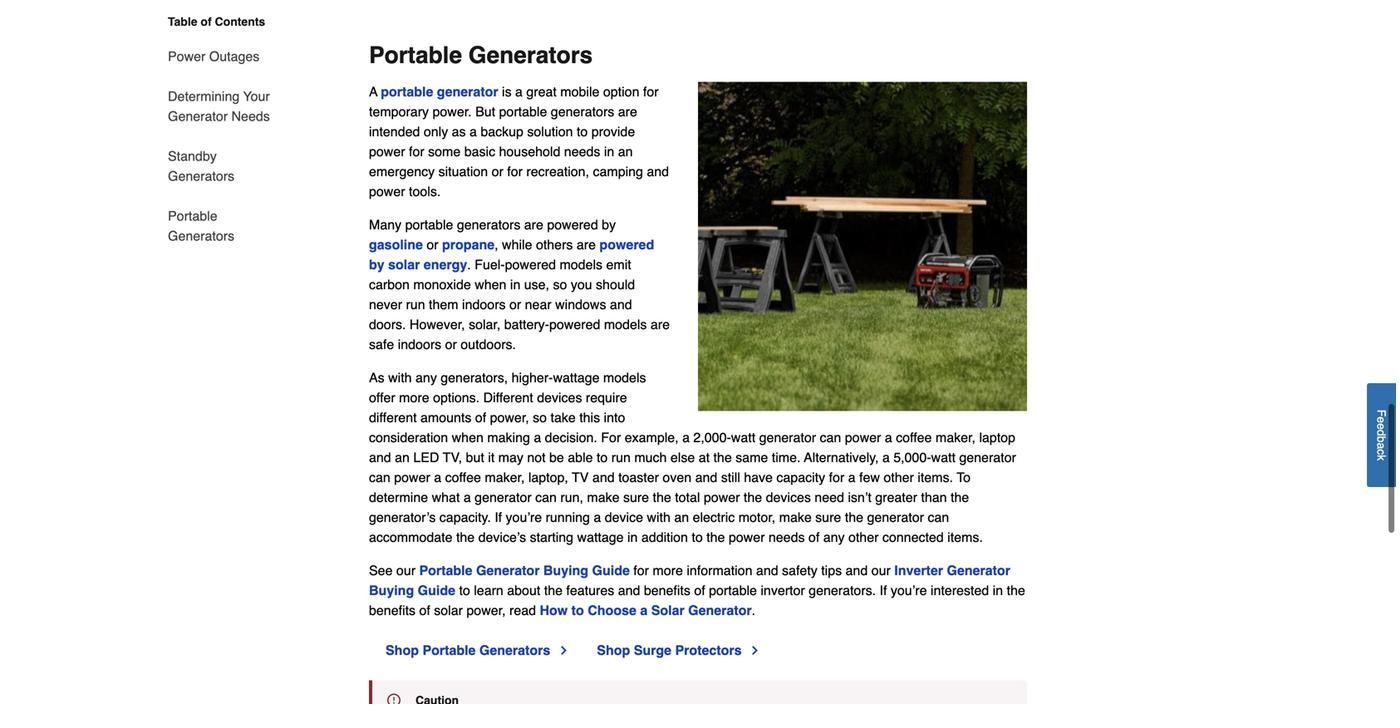 Task type: vqa. For each thing, say whether or not it's contained in the screenshot.
bottom when
yes



Task type: describe. For each thing, give the bounding box(es) containing it.
of inside 'element'
[[201, 15, 212, 28]]

is a great mobile option for temporary power. but portable generators are intended only as a backup solution to provide power for some basic household needs in an emergency situation or for recreation, camping and power tools.
[[369, 84, 669, 199]]

0 horizontal spatial coffee
[[445, 470, 481, 485]]

oven
[[663, 470, 692, 485]]

take
[[551, 410, 576, 425]]

energy
[[424, 257, 467, 272]]

f e e d b a c k button
[[1368, 383, 1397, 487]]

and inside to learn about the features and benefits of portable invertor generators. if you're interested in the benefits of solar power, read
[[618, 583, 641, 598]]

see our portable generator buying guide for more information and safety tips and our
[[369, 563, 895, 578]]

a up not
[[534, 430, 541, 445]]

power, inside as with any generators, higher-wattage models offer more options. different devices require different amounts of power, so take this into consideration when making a decision. for example, a 2,000-watt generator can power a coffee maker, laptop and an led tv, but it may not be able to run much else at the same time. alternatively, a 5,000-watt generator can power a coffee maker, laptop, tv and toaster oven and still have capacity for a few other items. to determine what a generator can run, make sure the total power the devices need isn't greater than the generator's capacity. if you're running a device with an electric motor, make sure the generator can accommodate the device's starting wattage in addition to the power needs of any other connected items.
[[490, 410, 529, 425]]

generators inside is a great mobile option for temporary power. but portable generators are intended only as a backup solution to provide power for some basic household needs in an emergency situation or for recreation, camping and power tools.
[[551, 104, 615, 119]]

portable inside is a great mobile option for temporary power. but portable generators are intended only as a backup solution to provide power for some basic household needs in an emergency situation or for recreation, camping and power tools.
[[499, 104, 547, 119]]

shop portable generators link
[[386, 641, 571, 661]]

needs inside is a great mobile option for temporary power. but portable generators are intended only as a backup solution to provide power for some basic household needs in an emergency situation or for recreation, camping and power tools.
[[564, 144, 601, 159]]

for inside as with any generators, higher-wattage models offer more options. different devices require different amounts of power, so take this into consideration when making a decision. for example, a 2,000-watt generator can power a coffee maker, laptop and an led tv, but it may not be able to run much else at the same time. alternatively, a 5,000-watt generator can power a coffee maker, laptop, tv and toaster oven and still have capacity for a few other items. to determine what a generator can run, make sure the total power the devices need isn't greater than the generator's capacity. if you're running a device with an electric motor, make sure the generator can accommodate the device's starting wattage in addition to the power needs of any other connected items.
[[829, 470, 845, 485]]

a up greater
[[885, 430, 893, 445]]

protectors
[[676, 643, 742, 658]]

generators up great
[[469, 42, 593, 69]]

device's
[[479, 530, 526, 545]]

amounts
[[421, 410, 472, 425]]

toaster
[[619, 470, 659, 485]]

a left solar
[[640, 603, 648, 618]]

of down options.
[[475, 410, 486, 425]]

decision.
[[545, 430, 598, 445]]

the up motor, at the right of the page
[[744, 490, 763, 505]]

power, inside to learn about the features and benefits of portable invertor generators. if you're interested in the benefits of solar power, read
[[467, 603, 506, 618]]

tips
[[822, 563, 842, 578]]

consideration
[[369, 430, 448, 445]]

0 vertical spatial other
[[884, 470, 914, 485]]

in inside . fuel-powered models emit carbon monoxide when in use, so you should never run them indoors or near windows and doors. however, solar, battery-powered models are safe indoors or outdoors.
[[510, 277, 521, 292]]

,
[[495, 237, 499, 252]]

an inside is a great mobile option for temporary power. but portable generators are intended only as a backup solution to provide power for some basic household needs in an emergency situation or for recreation, camping and power tools.
[[618, 144, 633, 159]]

not
[[527, 450, 546, 465]]

read
[[510, 603, 536, 618]]

1 horizontal spatial devices
[[766, 490, 811, 505]]

portable up temporary
[[381, 84, 433, 99]]

generator up the about at the left bottom of the page
[[476, 563, 540, 578]]

a up else
[[683, 430, 690, 445]]

same
[[736, 450, 768, 465]]

the right the interested
[[1007, 583, 1026, 598]]

and up invertor
[[757, 563, 779, 578]]

a up what
[[434, 470, 442, 485]]

power up determine
[[394, 470, 431, 485]]

be
[[550, 450, 564, 465]]

standby generators
[[168, 148, 234, 184]]

0 horizontal spatial indoors
[[398, 337, 442, 352]]

if inside as with any generators, higher-wattage models offer more options. different devices require different amounts of power, so take this into consideration when making a decision. for example, a 2,000-watt generator can power a coffee maker, laptop and an led tv, but it may not be able to run much else at the same time. alternatively, a 5,000-watt generator can power a coffee maker, laptop, tv and toaster oven and still have capacity for a few other items. to determine what a generator can run, make sure the total power the devices need isn't greater than the generator's capacity. if you're running a device with an electric motor, make sure the generator can accommodate the device's starting wattage in addition to the power needs of any other connected items.
[[495, 510, 502, 525]]

electric
[[693, 510, 735, 525]]

chevron right image for protectors
[[749, 644, 762, 657]]

battery-
[[504, 317, 550, 332]]

is
[[502, 84, 512, 99]]

to right able
[[597, 450, 608, 465]]

them
[[429, 297, 459, 312]]

and right tv
[[593, 470, 615, 485]]

you're inside as with any generators, higher-wattage models offer more options. different devices require different amounts of power, so take this into consideration when making a decision. for example, a 2,000-watt generator can power a coffee maker, laptop and an led tv, but it may not be able to run much else at the same time. alternatively, a 5,000-watt generator can power a coffee maker, laptop, tv and toaster oven and still have capacity for a few other items. to determine what a generator can run, make sure the total power the devices need isn't greater than the generator's capacity. if you're running a device with an electric motor, make sure the generator can accommodate the device's starting wattage in addition to the power needs of any other connected items.
[[506, 510, 542, 525]]

backup
[[481, 124, 524, 139]]

but
[[466, 450, 485, 465]]

0 vertical spatial wattage
[[553, 370, 600, 385]]

1 our from the left
[[397, 563, 416, 578]]

1 horizontal spatial make
[[780, 510, 812, 525]]

are inside is a great mobile option for temporary power. but portable generators are intended only as a backup solution to provide power for some basic household needs in an emergency situation or for recreation, camping and power tools.
[[618, 104, 638, 119]]

accommodate
[[369, 530, 453, 545]]

can up determine
[[369, 470, 391, 485]]

0 vertical spatial indoors
[[462, 297, 506, 312]]

contents
[[215, 15, 265, 28]]

can down than
[[928, 510, 950, 525]]

portable generator buying guide link
[[419, 563, 630, 578]]

1 e from the top
[[1376, 417, 1389, 423]]

a red and black craftsman generator outdoors with saw horses, lumber and a circular saw. image
[[698, 82, 1028, 411]]

tools.
[[409, 184, 441, 199]]

power outages
[[168, 49, 260, 64]]

recreation,
[[527, 164, 589, 179]]

of up the safety
[[809, 530, 820, 545]]

5,000-
[[894, 450, 932, 465]]

generator down greater
[[868, 510, 924, 525]]

0 horizontal spatial maker,
[[485, 470, 525, 485]]

2 horizontal spatial an
[[675, 510, 689, 525]]

for right the option
[[643, 84, 659, 99]]

solar inside powered by solar energy
[[388, 257, 420, 272]]

and down consideration
[[369, 450, 391, 465]]

greater
[[876, 490, 918, 505]]

chevron right image for generators
[[557, 644, 571, 657]]

generators down standby generators
[[168, 228, 234, 244]]

power up electric
[[704, 490, 740, 505]]

in inside as with any generators, higher-wattage models offer more options. different devices require different amounts of power, so take this into consideration when making a decision. for example, a 2,000-watt generator can power a coffee maker, laptop and an led tv, but it may not be able to run much else at the same time. alternatively, a 5,000-watt generator can power a coffee maker, laptop, tv and toaster oven and still have capacity for a few other items. to determine what a generator can run, make sure the total power the devices need isn't greater than the generator's capacity. if you're running a device with an electric motor, make sure the generator can accommodate the device's starting wattage in addition to the power needs of any other connected items.
[[628, 530, 638, 545]]

generator up device's
[[475, 490, 532, 505]]

1 vertical spatial benefits
[[369, 603, 416, 618]]

doors.
[[369, 317, 406, 332]]

shop for shop surge protectors
[[597, 643, 630, 658]]

different
[[484, 390, 534, 405]]

run inside as with any generators, higher-wattage models offer more options. different devices require different amounts of power, so take this into consideration when making a decision. for example, a 2,000-watt generator can power a coffee maker, laptop and an led tv, but it may not be able to run much else at the same time. alternatively, a 5,000-watt generator can power a coffee maker, laptop, tv and toaster oven and still have capacity for a few other items. to determine what a generator can run, make sure the total power the devices need isn't greater than the generator's capacity. if you're running a device with an electric motor, make sure the generator can accommodate the device's starting wattage in addition to the power needs of any other connected items.
[[612, 450, 631, 465]]

power
[[168, 49, 206, 64]]

than
[[922, 490, 947, 505]]

more inside as with any generators, higher-wattage models offer more options. different devices require different amounts of power, so take this into consideration when making a decision. for example, a 2,000-watt generator can power a coffee maker, laptop and an led tv, but it may not be able to run much else at the same time. alternatively, a 5,000-watt generator can power a coffee maker, laptop, tv and toaster oven and still have capacity for a few other items. to determine what a generator can run, make sure the total power the devices need isn't greater than the generator's capacity. if you're running a device with an electric motor, make sure the generator can accommodate the device's starting wattage in addition to the power needs of any other connected items.
[[399, 390, 430, 405]]

carbon
[[369, 277, 410, 292]]

determining
[[168, 89, 240, 104]]

emit
[[606, 257, 632, 272]]

or left near
[[510, 297, 521, 312]]

for
[[601, 430, 621, 445]]

others
[[536, 237, 573, 252]]

inverter generator buying guide link
[[369, 563, 1011, 598]]

portable generators link
[[168, 196, 273, 246]]

determine
[[369, 490, 428, 505]]

0 vertical spatial models
[[560, 257, 603, 272]]

1 horizontal spatial more
[[653, 563, 683, 578]]

0 horizontal spatial with
[[388, 370, 412, 385]]

1 vertical spatial models
[[604, 317, 647, 332]]

a left few
[[849, 470, 856, 485]]

for up how to choose a solar generator link
[[634, 563, 649, 578]]

are inside . fuel-powered models emit carbon monoxide when in use, so you should never run them indoors or near windows and doors. however, solar, battery-powered models are safe indoors or outdoors.
[[651, 317, 670, 332]]

generators down "standby"
[[168, 168, 234, 184]]

. fuel-powered models emit carbon monoxide when in use, so you should never run them indoors or near windows and doors. however, solar, battery-powered models are safe indoors or outdoors.
[[369, 257, 670, 352]]

but
[[476, 104, 496, 119]]

addition
[[642, 530, 688, 545]]

so inside . fuel-powered models emit carbon monoxide when in use, so you should never run them indoors or near windows and doors. however, solar, battery-powered models are safe indoors or outdoors.
[[553, 277, 567, 292]]

portable generator link
[[381, 84, 499, 99]]

offer
[[369, 390, 396, 405]]

a right is
[[516, 84, 523, 99]]

running
[[546, 510, 590, 525]]

outdoors.
[[461, 337, 516, 352]]

of down information
[[695, 583, 706, 598]]

powered up use, on the top left of the page
[[505, 257, 556, 272]]

great
[[527, 84, 557, 99]]

0 horizontal spatial watt
[[731, 430, 756, 445]]

emergency
[[369, 164, 435, 179]]

to down electric
[[692, 530, 703, 545]]

1 horizontal spatial buying
[[544, 563, 589, 578]]

few
[[860, 470, 880, 485]]

error image
[[387, 694, 401, 704]]

1 vertical spatial any
[[824, 530, 845, 545]]

f
[[1376, 410, 1389, 417]]

gasoline
[[369, 237, 423, 252]]

as
[[369, 370, 385, 385]]

and inside . fuel-powered models emit carbon monoxide when in use, so you should never run them indoors or near windows and doors. however, solar, battery-powered models are safe indoors or outdoors.
[[610, 297, 632, 312]]

0 vertical spatial coffee
[[896, 430, 932, 445]]

starting
[[530, 530, 574, 545]]

have
[[744, 470, 773, 485]]

higher-
[[512, 370, 553, 385]]

if inside to learn about the features and benefits of portable invertor generators. if you're interested in the benefits of solar power, read
[[880, 583, 887, 598]]

0 horizontal spatial any
[[416, 370, 437, 385]]

the down electric
[[707, 530, 725, 545]]

shop portable generators
[[386, 643, 551, 658]]

generator up power. at the left top of the page
[[437, 84, 499, 99]]

standby generators link
[[168, 136, 273, 196]]

laptop,
[[529, 470, 569, 485]]

the right at
[[714, 450, 732, 465]]

solar
[[652, 603, 685, 618]]

windows
[[555, 297, 607, 312]]

0 vertical spatial items.
[[918, 470, 954, 485]]

a left device
[[594, 510, 601, 525]]

you
[[571, 277, 592, 292]]

the down oven
[[653, 490, 672, 505]]

inverter
[[895, 563, 944, 578]]

surge
[[634, 643, 672, 658]]

options.
[[433, 390, 480, 405]]

c
[[1376, 449, 1389, 455]]

laptop
[[980, 430, 1016, 445]]

alternatively,
[[804, 450, 879, 465]]

the down "to"
[[951, 490, 970, 505]]

generator down laptop
[[960, 450, 1017, 465]]

shop surge protectors
[[597, 643, 742, 658]]

for up emergency
[[409, 144, 425, 159]]



Task type: locate. For each thing, give the bounding box(es) containing it.
our left inverter
[[872, 563, 891, 578]]

so left you
[[553, 277, 567, 292]]

generator up time.
[[760, 430, 817, 445]]

intended
[[369, 124, 420, 139]]

1 vertical spatial with
[[647, 510, 671, 525]]

1 shop from the left
[[386, 643, 419, 658]]

still
[[721, 470, 741, 485]]

portable
[[381, 84, 433, 99], [499, 104, 547, 119], [405, 217, 453, 233], [709, 583, 757, 598]]

to left learn
[[459, 583, 470, 598]]

invertor
[[761, 583, 805, 598]]

of up shop portable generators
[[419, 603, 431, 618]]

1 vertical spatial by
[[369, 257, 385, 272]]

of
[[201, 15, 212, 28], [475, 410, 486, 425], [809, 530, 820, 545], [695, 583, 706, 598], [419, 603, 431, 618]]

. inside . fuel-powered models emit carbon monoxide when in use, so you should never run them indoors or near windows and doors. however, solar, battery-powered models are safe indoors or outdoors.
[[467, 257, 471, 272]]

models down should
[[604, 317, 647, 332]]

powered by solar energy link
[[369, 237, 655, 272]]

powered up others
[[547, 217, 598, 233]]

1 horizontal spatial coffee
[[896, 430, 932, 445]]

never
[[369, 297, 402, 312]]

for down household
[[507, 164, 523, 179]]

power down intended
[[369, 144, 405, 159]]

benefits up solar
[[644, 583, 691, 598]]

1 horizontal spatial an
[[618, 144, 633, 159]]

and down at
[[696, 470, 718, 485]]

1 vertical spatial watt
[[932, 450, 956, 465]]

1 vertical spatial maker,
[[485, 470, 525, 485]]

1 vertical spatial if
[[880, 583, 887, 598]]

other up greater
[[884, 470, 914, 485]]

to
[[957, 470, 971, 485]]

making
[[487, 430, 530, 445]]

by inside powered by solar energy
[[369, 257, 385, 272]]

k
[[1376, 455, 1389, 461]]

by inside many portable generators are powered by gasoline or propane , while others are
[[602, 217, 616, 233]]

the down isn't
[[845, 510, 864, 525]]

many
[[369, 217, 402, 233]]

may
[[499, 450, 524, 465]]

indoors down "however,"
[[398, 337, 442, 352]]

2 shop from the left
[[597, 643, 630, 658]]

portable inside to learn about the features and benefits of portable invertor generators. if you're interested in the benefits of solar power, read
[[709, 583, 757, 598]]

generators down read
[[480, 643, 551, 658]]

and inside is a great mobile option for temporary power. but portable generators are intended only as a backup solution to provide power for some basic household needs in an emergency situation or for recreation, camping and power tools.
[[647, 164, 669, 179]]

any up tips
[[824, 530, 845, 545]]

more up different
[[399, 390, 430, 405]]

power, down learn
[[467, 603, 506, 618]]

coffee up 5,000-
[[896, 430, 932, 445]]

1 horizontal spatial indoors
[[462, 297, 506, 312]]

you're inside to learn about the features and benefits of portable invertor generators. if you're interested in the benefits of solar power, read
[[891, 583, 927, 598]]

how to choose a solar generator .
[[540, 603, 756, 618]]

1 vertical spatial wattage
[[577, 530, 624, 545]]

table of contents element
[[148, 13, 273, 246]]

generator down information
[[689, 603, 752, 618]]

temporary
[[369, 104, 429, 119]]

a left 5,000-
[[883, 450, 890, 465]]

1 vertical spatial needs
[[769, 530, 805, 545]]

in left use, on the top left of the page
[[510, 277, 521, 292]]

2 vertical spatial models
[[604, 370, 646, 385]]

models inside as with any generators, higher-wattage models offer more options. different devices require different amounts of power, so take this into consideration when making a decision. for example, a 2,000-watt generator can power a coffee maker, laptop and an led tv, but it may not be able to run much else at the same time. alternatively, a 5,000-watt generator can power a coffee maker, laptop, tv and toaster oven and still have capacity for a few other items. to determine what a generator can run, make sure the total power the devices need isn't greater than the generator's capacity. if you're running a device with an electric motor, make sure the generator can accommodate the device's starting wattage in addition to the power needs of any other connected items.
[[604, 370, 646, 385]]

portable down standby generators
[[168, 208, 217, 224]]

to inside to learn about the features and benefits of portable invertor generators. if you're interested in the benefits of solar power, read
[[459, 583, 470, 598]]

items. right connected
[[948, 530, 983, 545]]

0 vertical spatial power,
[[490, 410, 529, 425]]

needs
[[232, 109, 270, 124]]

0 vertical spatial with
[[388, 370, 412, 385]]

powered inside powered by solar energy
[[600, 237, 655, 252]]

provide
[[592, 124, 635, 139]]

chevron right image
[[557, 644, 571, 657], [749, 644, 762, 657]]

0 vertical spatial so
[[553, 277, 567, 292]]

generator down determining
[[168, 109, 228, 124]]

to inside is a great mobile option for temporary power. but portable generators are intended only as a backup solution to provide power for some basic household needs in an emergency situation or for recreation, camping and power tools.
[[577, 124, 588, 139]]

e up d
[[1376, 417, 1389, 423]]

portable inside many portable generators are powered by gasoline or propane , while others are
[[405, 217, 453, 233]]

maker, down may
[[485, 470, 525, 485]]

1 vertical spatial sure
[[816, 510, 842, 525]]

so inside as with any generators, higher-wattage models offer more options. different devices require different amounts of power, so take this into consideration when making a decision. for example, a 2,000-watt generator can power a coffee maker, laptop and an led tv, but it may not be able to run much else at the same time. alternatively, a 5,000-watt generator can power a coffee maker, laptop, tv and toaster oven and still have capacity for a few other items. to determine what a generator can run, make sure the total power the devices need isn't greater than the generator's capacity. if you're running a device with an electric motor, make sure the generator can accommodate the device's starting wattage in addition to the power needs of any other connected items.
[[533, 410, 547, 425]]

in inside to learn about the features and benefits of portable invertor generators. if you're interested in the benefits of solar power, read
[[993, 583, 1004, 598]]

0 vertical spatial if
[[495, 510, 502, 525]]

while
[[502, 237, 533, 252]]

an up camping
[[618, 144, 633, 159]]

learn
[[474, 583, 504, 598]]

capacity.
[[440, 510, 491, 525]]

0 vertical spatial by
[[602, 217, 616, 233]]

1 horizontal spatial chevron right image
[[749, 644, 762, 657]]

sure
[[624, 490, 649, 505], [816, 510, 842, 525]]

outages
[[209, 49, 260, 64]]

portable down is
[[499, 104, 547, 119]]

1 vertical spatial buying
[[369, 583, 414, 598]]

other
[[884, 470, 914, 485], [849, 530, 879, 545]]

run inside . fuel-powered models emit carbon monoxide when in use, so you should never run them indoors or near windows and doors. however, solar, battery-powered models are safe indoors or outdoors.
[[406, 297, 425, 312]]

and right camping
[[647, 164, 669, 179]]

wattage
[[553, 370, 600, 385], [577, 530, 624, 545]]

run
[[406, 297, 425, 312], [612, 450, 631, 465]]

0 vertical spatial when
[[475, 277, 507, 292]]

powered down windows
[[550, 317, 601, 332]]

an down consideration
[[395, 450, 410, 465]]

or inside is a great mobile option for temporary power. but portable generators are intended only as a backup solution to provide power for some basic household needs in an emergency situation or for recreation, camping and power tools.
[[492, 164, 504, 179]]

portable up the a portable generator
[[369, 42, 462, 69]]

guide up the features
[[592, 563, 630, 578]]

portable inside portable generators
[[168, 208, 217, 224]]

power down emergency
[[369, 184, 405, 199]]

inverter generator buying guide
[[369, 563, 1011, 598]]

safety
[[782, 563, 818, 578]]

should
[[596, 277, 635, 292]]

1 chevron right image from the left
[[557, 644, 571, 657]]

more
[[399, 390, 430, 405], [653, 563, 683, 578]]

1 horizontal spatial if
[[880, 583, 887, 598]]

or down basic
[[492, 164, 504, 179]]

portable down accommodate at bottom left
[[419, 563, 473, 578]]

in right the interested
[[993, 583, 1004, 598]]

when
[[475, 277, 507, 292], [452, 430, 484, 445]]

indoors
[[462, 297, 506, 312], [398, 337, 442, 352]]

can up alternatively,
[[820, 430, 842, 445]]

items. up than
[[918, 470, 954, 485]]

1 vertical spatial power,
[[467, 603, 506, 618]]

wattage up the require
[[553, 370, 600, 385]]

generator inside inverter generator buying guide
[[947, 563, 1011, 578]]

1 horizontal spatial with
[[647, 510, 671, 525]]

require
[[586, 390, 627, 405]]

watt
[[731, 430, 756, 445], [932, 450, 956, 465]]

can
[[820, 430, 842, 445], [369, 470, 391, 485], [536, 490, 557, 505], [928, 510, 950, 525]]

determining your generator needs link
[[168, 76, 273, 136]]

0 horizontal spatial guide
[[418, 583, 456, 598]]

if right generators.
[[880, 583, 887, 598]]

0 vertical spatial .
[[467, 257, 471, 272]]

much
[[635, 450, 667, 465]]

when up but
[[452, 430, 484, 445]]

1 vertical spatial more
[[653, 563, 683, 578]]

guide
[[592, 563, 630, 578], [418, 583, 456, 598]]

as with any generators, higher-wattage models offer more options. different devices require different amounts of power, so take this into consideration when making a decision. for example, a 2,000-watt generator can power a coffee maker, laptop and an led tv, but it may not be able to run much else at the same time. alternatively, a 5,000-watt generator can power a coffee maker, laptop, tv and toaster oven and still have capacity for a few other items. to determine what a generator can run, make sure the total power the devices need isn't greater than the generator's capacity. if you're running a device with an electric motor, make sure the generator can accommodate the device's starting wattage in addition to the power needs of any other connected items.
[[369, 370, 1017, 545]]

a inside button
[[1376, 443, 1389, 449]]

at
[[699, 450, 710, 465]]

to learn about the features and benefits of portable invertor generators. if you're interested in the benefits of solar power, read
[[369, 583, 1026, 618]]

power up alternatively,
[[845, 430, 882, 445]]

0 horizontal spatial if
[[495, 510, 502, 525]]

or inside many portable generators are powered by gasoline or propane , while others are
[[427, 237, 439, 252]]

0 vertical spatial buying
[[544, 563, 589, 578]]

0 horizontal spatial needs
[[564, 144, 601, 159]]

b
[[1376, 436, 1389, 443]]

total
[[675, 490, 700, 505]]

f e e d b a c k
[[1376, 410, 1389, 461]]

a up k
[[1376, 443, 1389, 449]]

powered
[[547, 217, 598, 233], [600, 237, 655, 252], [505, 257, 556, 272], [550, 317, 601, 332]]

1 horizontal spatial any
[[824, 530, 845, 545]]

0 horizontal spatial run
[[406, 297, 425, 312]]

portable down learn
[[423, 643, 476, 658]]

2 chevron right image from the left
[[749, 644, 762, 657]]

devices up take
[[537, 390, 582, 405]]

items.
[[918, 470, 954, 485], [948, 530, 983, 545]]

0 vertical spatial run
[[406, 297, 425, 312]]

sure down toaster
[[624, 490, 649, 505]]

2 vertical spatial an
[[675, 510, 689, 525]]

0 horizontal spatial solar
[[388, 257, 420, 272]]

for down alternatively,
[[829, 470, 845, 485]]

situation
[[439, 164, 488, 179]]

propane
[[442, 237, 495, 252]]

0 vertical spatial portable generators
[[369, 42, 593, 69]]

0 vertical spatial any
[[416, 370, 437, 385]]

0 vertical spatial benefits
[[644, 583, 691, 598]]

solar up shop portable generators
[[434, 603, 463, 618]]

1 horizontal spatial solar
[[434, 603, 463, 618]]

0 horizontal spatial our
[[397, 563, 416, 578]]

run left them
[[406, 297, 425, 312]]

1 vertical spatial you're
[[891, 583, 927, 598]]

0 vertical spatial needs
[[564, 144, 601, 159]]

1 horizontal spatial so
[[553, 277, 567, 292]]

1 vertical spatial when
[[452, 430, 484, 445]]

isn't
[[848, 490, 872, 505]]

able
[[568, 450, 593, 465]]

near
[[525, 297, 552, 312]]

chevron right image inside shop portable generators link
[[557, 644, 571, 657]]

0 horizontal spatial sure
[[624, 490, 649, 505]]

powered by solar energy
[[369, 237, 655, 272]]

0 vertical spatial more
[[399, 390, 430, 405]]

into
[[604, 410, 626, 425]]

the up how
[[544, 583, 563, 598]]

generator inside determining your generator needs
[[168, 109, 228, 124]]

1 vertical spatial guide
[[418, 583, 456, 598]]

table
[[168, 15, 197, 28]]

guide inside inverter generator buying guide
[[418, 583, 456, 598]]

table of contents
[[168, 15, 265, 28]]

a right as
[[470, 124, 477, 139]]

0 horizontal spatial benefits
[[369, 603, 416, 618]]

0 horizontal spatial by
[[369, 257, 385, 272]]

can down laptop,
[[536, 490, 557, 505]]

if up device's
[[495, 510, 502, 525]]

however,
[[410, 317, 465, 332]]

0 horizontal spatial you're
[[506, 510, 542, 525]]

1 horizontal spatial maker,
[[936, 430, 976, 445]]

power down motor, at the right of the page
[[729, 530, 765, 545]]

a
[[369, 84, 378, 99]]

0 horizontal spatial an
[[395, 450, 410, 465]]

shop for shop portable generators
[[386, 643, 419, 658]]

it
[[488, 450, 495, 465]]

2 our from the left
[[872, 563, 891, 578]]

0 vertical spatial watt
[[731, 430, 756, 445]]

1 horizontal spatial watt
[[932, 450, 956, 465]]

by up carbon at the left of the page
[[369, 257, 385, 272]]

many portable generators are powered by gasoline or propane , while others are
[[369, 217, 616, 252]]

a up capacity.
[[464, 490, 471, 505]]

0 vertical spatial guide
[[592, 563, 630, 578]]

chevron right image right protectors
[[749, 644, 762, 657]]

0 vertical spatial sure
[[624, 490, 649, 505]]

or down "however,"
[[445, 337, 457, 352]]

generators up , on the left top of the page
[[457, 217, 521, 233]]

0 vertical spatial an
[[618, 144, 633, 159]]

1 horizontal spatial shop
[[597, 643, 630, 658]]

to down the features
[[572, 603, 584, 618]]

0 horizontal spatial so
[[533, 410, 547, 425]]

camping
[[593, 164, 643, 179]]

and up generators.
[[846, 563, 868, 578]]

needs
[[564, 144, 601, 159], [769, 530, 805, 545]]

information
[[687, 563, 753, 578]]

a
[[516, 84, 523, 99], [470, 124, 477, 139], [534, 430, 541, 445], [683, 430, 690, 445], [885, 430, 893, 445], [1376, 443, 1389, 449], [883, 450, 890, 465], [434, 470, 442, 485], [849, 470, 856, 485], [464, 490, 471, 505], [594, 510, 601, 525], [640, 603, 648, 618]]

generators
[[551, 104, 615, 119], [457, 217, 521, 233]]

and down see our portable generator buying guide for more information and safety tips and our at the bottom of page
[[618, 583, 641, 598]]

buying inside inverter generator buying guide
[[369, 583, 414, 598]]

. down information
[[752, 603, 756, 618]]

chevron right image down how
[[557, 644, 571, 657]]

0 vertical spatial devices
[[537, 390, 582, 405]]

models
[[560, 257, 603, 272], [604, 317, 647, 332], [604, 370, 646, 385]]

when inside as with any generators, higher-wattage models offer more options. different devices require different amounts of power, so take this into consideration when making a decision. for example, a 2,000-watt generator can power a coffee maker, laptop and an led tv, but it may not be able to run much else at the same time. alternatively, a 5,000-watt generator can power a coffee maker, laptop, tv and toaster oven and still have capacity for a few other items. to determine what a generator can run, make sure the total power the devices need isn't greater than the generator's capacity. if you're running a device with an electric motor, make sure the generator can accommodate the device's starting wattage in addition to the power needs of any other connected items.
[[452, 430, 484, 445]]

1 vertical spatial portable generators
[[168, 208, 234, 244]]

in inside is a great mobile option for temporary power. but portable generators are intended only as a backup solution to provide power for some basic household needs in an emergency situation or for recreation, camping and power tools.
[[604, 144, 615, 159]]

0 horizontal spatial portable generators
[[168, 208, 234, 244]]

0 vertical spatial generators
[[551, 104, 615, 119]]

portable generators inside table of contents 'element'
[[168, 208, 234, 244]]

generators.
[[809, 583, 876, 598]]

1 vertical spatial items.
[[948, 530, 983, 545]]

1 vertical spatial other
[[849, 530, 879, 545]]

1 horizontal spatial portable generators
[[369, 42, 593, 69]]

0 horizontal spatial buying
[[369, 583, 414, 598]]

0 horizontal spatial shop
[[386, 643, 419, 658]]

models up you
[[560, 257, 603, 272]]

other down isn't
[[849, 530, 879, 545]]

1 horizontal spatial .
[[752, 603, 756, 618]]

generators
[[469, 42, 593, 69], [168, 168, 234, 184], [168, 228, 234, 244], [480, 643, 551, 658]]

monoxide
[[414, 277, 471, 292]]

a portable generator
[[369, 84, 499, 99]]

1 horizontal spatial needs
[[769, 530, 805, 545]]

0 horizontal spatial devices
[[537, 390, 582, 405]]

needs inside as with any generators, higher-wattage models offer more options. different devices require different amounts of power, so take this into consideration when making a decision. for example, a 2,000-watt generator can power a coffee maker, laptop and an led tv, but it may not be able to run much else at the same time. alternatively, a 5,000-watt generator can power a coffee maker, laptop, tv and toaster oven and still have capacity for a few other items. to determine what a generator can run, make sure the total power the devices need isn't greater than the generator's capacity. if you're running a device with an electric motor, make sure the generator can accommodate the device's starting wattage in addition to the power needs of any other connected items.
[[769, 530, 805, 545]]

1 vertical spatial devices
[[766, 490, 811, 505]]

shop surge protectors link
[[597, 641, 762, 661]]

portable down information
[[709, 583, 757, 598]]

use,
[[524, 277, 550, 292]]

0 vertical spatial you're
[[506, 510, 542, 525]]

0 vertical spatial maker,
[[936, 430, 976, 445]]

1 horizontal spatial guide
[[592, 563, 630, 578]]

1 horizontal spatial other
[[884, 470, 914, 485]]

portable generators down standby generators
[[168, 208, 234, 244]]

0 horizontal spatial make
[[587, 490, 620, 505]]

2 e from the top
[[1376, 423, 1389, 430]]

the down capacity.
[[456, 530, 475, 545]]

.
[[467, 257, 471, 272], [752, 603, 756, 618]]

an down total
[[675, 510, 689, 525]]

capacity
[[777, 470, 826, 485]]

by up emit
[[602, 217, 616, 233]]

0 horizontal spatial chevron right image
[[557, 644, 571, 657]]

1 vertical spatial indoors
[[398, 337, 442, 352]]

in down device
[[628, 530, 638, 545]]

0 horizontal spatial other
[[849, 530, 879, 545]]

1 horizontal spatial sure
[[816, 510, 842, 525]]

e up b
[[1376, 423, 1389, 430]]

solar inside to learn about the features and benefits of portable invertor generators. if you're interested in the benefits of solar power, read
[[434, 603, 463, 618]]

in down provide
[[604, 144, 615, 159]]

powered inside many portable generators are powered by gasoline or propane , while others are
[[547, 217, 598, 233]]

only
[[424, 124, 448, 139]]

0 vertical spatial solar
[[388, 257, 420, 272]]

generators inside many portable generators are powered by gasoline or propane , while others are
[[457, 217, 521, 233]]

1 horizontal spatial you're
[[891, 583, 927, 598]]

if
[[495, 510, 502, 525], [880, 583, 887, 598]]

different
[[369, 410, 417, 425]]

d
[[1376, 430, 1389, 436]]

devices down capacity
[[766, 490, 811, 505]]

features
[[567, 583, 615, 598]]

1 vertical spatial .
[[752, 603, 756, 618]]

indoors up solar,
[[462, 297, 506, 312]]

make
[[587, 490, 620, 505], [780, 510, 812, 525]]

our right see
[[397, 563, 416, 578]]

see
[[369, 563, 393, 578]]

when inside . fuel-powered models emit carbon monoxide when in use, so you should never run them indoors or near windows and doors. however, solar, battery-powered models are safe indoors or outdoors.
[[475, 277, 507, 292]]

1 vertical spatial an
[[395, 450, 410, 465]]

buying
[[544, 563, 589, 578], [369, 583, 414, 598]]

1 vertical spatial solar
[[434, 603, 463, 618]]

generator
[[168, 109, 228, 124], [476, 563, 540, 578], [947, 563, 1011, 578], [689, 603, 752, 618]]

chevron right image inside the shop surge protectors link
[[749, 644, 762, 657]]

any up options.
[[416, 370, 437, 385]]



